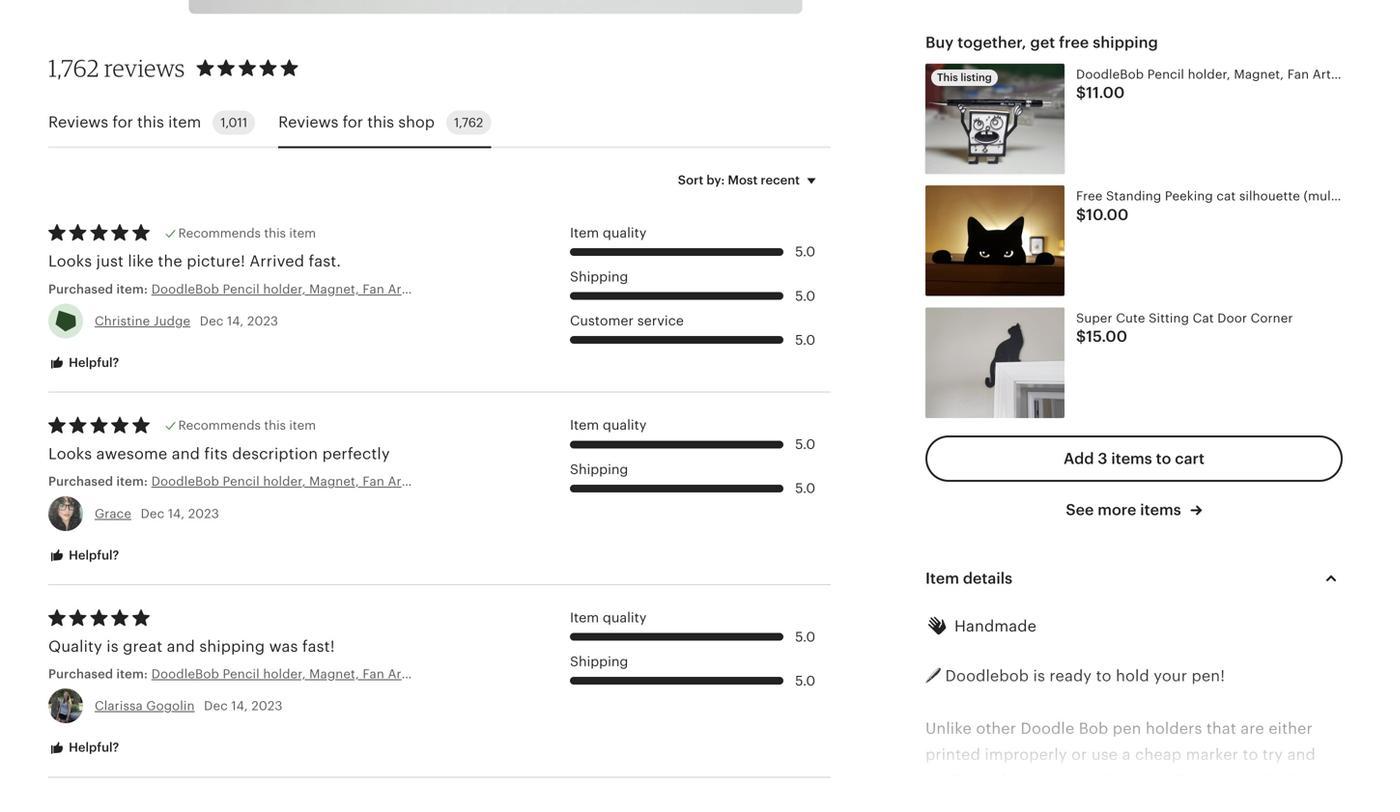 Task type: locate. For each thing, give the bounding box(es) containing it.
2 vertical spatial 2023
[[252, 699, 283, 714]]

buy together, get free shipping
[[926, 34, 1159, 51]]

recommends up picture!
[[178, 226, 261, 241]]

1 horizontal spatial reviews
[[279, 114, 339, 131]]

together,
[[958, 34, 1027, 51]]

dec for and
[[204, 699, 228, 714]]

1 horizontal spatial the
[[997, 773, 1021, 786]]

2 for from the left
[[343, 114, 363, 131]]

2 $ from the top
[[1077, 206, 1087, 224]]

2 horizontal spatial is
[[1197, 773, 1209, 786]]

1 vertical spatial purchased item:
[[48, 475, 151, 489]]

1 vertical spatial recommends
[[178, 419, 261, 433]]

purchased item:
[[48, 282, 151, 297], [48, 475, 151, 489], [48, 667, 151, 682]]

for
[[113, 114, 133, 131], [343, 114, 363, 131]]

item for picture!
[[289, 226, 316, 241]]

looks left just
[[48, 253, 92, 270]]

0 vertical spatial dec
[[200, 314, 224, 329]]

2023
[[247, 314, 278, 329], [188, 507, 219, 521], [252, 699, 283, 714]]

2023 for shipping
[[252, 699, 283, 714]]

1 vertical spatial is
[[1034, 668, 1046, 685]]

2 vertical spatial and
[[1288, 747, 1316, 764]]

3 5.0 from the top
[[796, 332, 816, 348]]

the right 'like'
[[158, 253, 182, 270]]

$ inside free standing peeking cat silhouette (multiple sizes $ 10.00
[[1077, 206, 1087, 224]]

item
[[570, 225, 599, 241], [570, 418, 599, 433], [926, 570, 960, 588], [570, 610, 599, 626]]

grace link
[[95, 507, 131, 521]]

1 purchased item: from the top
[[48, 282, 151, 297]]

helpful? button down clarissa
[[34, 731, 134, 767]]

other
[[976, 720, 1017, 738]]

item up description at the left bottom of the page
[[289, 419, 316, 433]]

0 vertical spatial items
[[1112, 450, 1153, 468]]

0 vertical spatial helpful?
[[66, 356, 119, 370]]

1,762 right shop
[[454, 115, 483, 130]]

item inside item details dropdown button
[[926, 570, 960, 588]]

items
[[1112, 450, 1153, 468], [1141, 501, 1182, 519]]

3 helpful? button from the top
[[34, 731, 134, 767]]

3 helpful? from the top
[[66, 741, 119, 755]]

for for item
[[113, 114, 133, 131]]

1 looks from the top
[[48, 253, 92, 270]]

2023 down was in the left of the page
[[252, 699, 283, 714]]

3 $ from the top
[[1077, 328, 1087, 346]]

1 vertical spatial 14,
[[168, 507, 185, 521]]

3 purchased from the top
[[48, 667, 113, 682]]

helpful? button
[[34, 346, 134, 381], [34, 538, 134, 574], [34, 731, 134, 767]]

this left shop
[[367, 114, 394, 131]]

0 vertical spatial 1,762
[[48, 54, 99, 82]]

2 vertical spatial dec
[[204, 699, 228, 714]]

purchased item: for just
[[48, 282, 151, 297]]

3 item: from the top
[[116, 667, 148, 682]]

6 5.0 from the top
[[796, 629, 816, 645]]

2 helpful? from the top
[[66, 548, 119, 563]]

3
[[1098, 450, 1108, 468]]

1 reviews from the left
[[48, 114, 108, 131]]

helpful? down grace link
[[66, 548, 119, 563]]

3 item quality from the top
[[570, 610, 647, 626]]

purchased down quality
[[48, 667, 113, 682]]

1,762 for 1,762
[[454, 115, 483, 130]]

0 vertical spatial item:
[[116, 282, 148, 297]]

2 vertical spatial shipping
[[570, 654, 629, 670]]

helpful? button down grace link
[[34, 538, 134, 574]]

0 horizontal spatial printed
[[926, 747, 981, 764]]

0 vertical spatial the
[[158, 253, 182, 270]]

1 vertical spatial items
[[1141, 501, 1182, 519]]

purchased for awesome
[[48, 475, 113, 489]]

recommends this item for picture!
[[178, 226, 316, 241]]

the inside unlike other doodle bob pen holders that are either printed improperly or use a cheap marker to try and replicate the cartoon. mine actually is printed to be
[[997, 773, 1021, 786]]

1 vertical spatial printed
[[1214, 773, 1269, 786]]

1 helpful? button from the top
[[34, 346, 134, 381]]

purchased item: down just
[[48, 282, 151, 297]]

cart
[[1175, 450, 1205, 468]]

0 horizontal spatial for
[[113, 114, 133, 131]]

4 5.0 from the top
[[796, 437, 816, 452]]

item inside 'tab list'
[[168, 114, 201, 131]]

item: for awesome
[[116, 475, 148, 489]]

items right 3
[[1112, 450, 1153, 468]]

3 quality from the top
[[603, 610, 647, 626]]

use
[[1092, 747, 1118, 764]]

sort
[[678, 173, 704, 187]]

item: down awesome
[[116, 475, 148, 489]]

is
[[107, 638, 119, 656], [1034, 668, 1046, 685], [1197, 773, 1209, 786]]

recent
[[761, 173, 800, 187]]

2 vertical spatial helpful? button
[[34, 731, 134, 767]]

2 reviews from the left
[[279, 114, 339, 131]]

helpful? button for just
[[34, 346, 134, 381]]

$ 11.00
[[1077, 84, 1125, 101]]

1 vertical spatial looks
[[48, 446, 92, 463]]

shipping left was in the left of the page
[[199, 638, 265, 656]]

1 horizontal spatial shipping
[[1093, 34, 1159, 51]]

purchased down just
[[48, 282, 113, 297]]

1 recommends this item from the top
[[178, 226, 316, 241]]

1 helpful? from the top
[[66, 356, 119, 370]]

2 vertical spatial is
[[1197, 773, 1209, 786]]

quality is great and shipping was fast!
[[48, 638, 335, 656]]

reviews for reviews for this item
[[48, 114, 108, 131]]

dec right grace link
[[141, 507, 165, 521]]

item for looks just like the picture! arrived fast.
[[570, 225, 599, 241]]

7 5.0 from the top
[[796, 674, 816, 689]]

purchased item: up grace
[[48, 475, 151, 489]]

2023 down arrived
[[247, 314, 278, 329]]

0 vertical spatial shipping
[[1093, 34, 1159, 51]]

0 vertical spatial 2023
[[247, 314, 278, 329]]

purchased for is
[[48, 667, 113, 682]]

and left fits
[[172, 446, 200, 463]]

1 vertical spatial recommends this item
[[178, 419, 316, 433]]

item for description
[[289, 419, 316, 433]]

sizes
[[1362, 189, 1392, 204]]

shipping
[[1093, 34, 1159, 51], [199, 638, 265, 656]]

1 vertical spatial 1,762
[[454, 115, 483, 130]]

2 vertical spatial item:
[[116, 667, 148, 682]]

helpful? down christine
[[66, 356, 119, 370]]

0 vertical spatial item
[[168, 114, 201, 131]]

2 recommends from the top
[[178, 419, 261, 433]]

and right the great
[[167, 638, 195, 656]]

item: for just
[[116, 282, 148, 297]]

15.00
[[1087, 328, 1128, 346]]

purchased up grace
[[48, 475, 113, 489]]

shipping for fast.
[[570, 269, 629, 285]]

mine
[[1093, 773, 1130, 786]]

0 horizontal spatial the
[[158, 253, 182, 270]]

2 vertical spatial 14,
[[231, 699, 248, 714]]

0 horizontal spatial is
[[107, 638, 119, 656]]

0 vertical spatial is
[[107, 638, 119, 656]]

description
[[232, 446, 318, 463]]

printed down marker
[[1214, 773, 1269, 786]]

helpful? for just
[[66, 356, 119, 370]]

clarissa gogolin link
[[95, 699, 195, 714]]

1 vertical spatial $
[[1077, 206, 1087, 224]]

recommends this item up description at the left bottom of the page
[[178, 419, 316, 433]]

is down marker
[[1197, 773, 1209, 786]]

1 vertical spatial purchased
[[48, 475, 113, 489]]

2 vertical spatial item
[[289, 419, 316, 433]]

pen!
[[1192, 668, 1226, 685]]

2 purchased from the top
[[48, 475, 113, 489]]

purchased for just
[[48, 282, 113, 297]]

2 vertical spatial item quality
[[570, 610, 647, 626]]

is left the great
[[107, 638, 119, 656]]

recommends this item
[[178, 226, 316, 241], [178, 419, 316, 433]]

helpful? button for awesome
[[34, 538, 134, 574]]

shipping
[[570, 269, 629, 285], [570, 462, 629, 477], [570, 654, 629, 670]]

reviews down '1,762 reviews'
[[48, 114, 108, 131]]

1 vertical spatial shipping
[[570, 462, 629, 477]]

2 helpful? button from the top
[[34, 538, 134, 574]]

1 $ from the top
[[1077, 84, 1087, 101]]

to left hold
[[1097, 668, 1112, 685]]

dec right the judge
[[200, 314, 224, 329]]

0 vertical spatial 14,
[[227, 314, 244, 329]]

1 vertical spatial shipping
[[199, 638, 265, 656]]

1 horizontal spatial 1,762
[[454, 115, 483, 130]]

1 vertical spatial 2023
[[188, 507, 219, 521]]

2 vertical spatial quality
[[603, 610, 647, 626]]

the down improperly
[[997, 773, 1021, 786]]

to inside button
[[1156, 450, 1172, 468]]

3 shipping from the top
[[570, 654, 629, 670]]

looks left awesome
[[48, 446, 92, 463]]

11.00
[[1087, 84, 1125, 101]]

0 vertical spatial helpful? button
[[34, 346, 134, 381]]

gogolin
[[146, 699, 195, 714]]

2 looks from the top
[[48, 446, 92, 463]]

0 vertical spatial recommends
[[178, 226, 261, 241]]

1 vertical spatial quality
[[603, 418, 647, 433]]

tab list containing reviews for this item
[[48, 99, 831, 148]]

for left shop
[[343, 114, 363, 131]]

0 vertical spatial quality
[[603, 225, 647, 241]]

dec
[[200, 314, 224, 329], [141, 507, 165, 521], [204, 699, 228, 714]]

0 horizontal spatial reviews
[[48, 114, 108, 131]]

arrived
[[250, 253, 305, 270]]

reviews right 1,011
[[279, 114, 339, 131]]

1 item: from the top
[[116, 282, 148, 297]]

reviews
[[48, 114, 108, 131], [279, 114, 339, 131]]

try
[[1263, 747, 1284, 764]]

quality
[[603, 225, 647, 241], [603, 418, 647, 433], [603, 610, 647, 626]]

fits
[[204, 446, 228, 463]]

0 horizontal spatial shipping
[[199, 638, 265, 656]]

1 vertical spatial item
[[289, 226, 316, 241]]

$
[[1077, 84, 1087, 101], [1077, 206, 1087, 224], [1077, 328, 1087, 346]]

2023 down fits
[[188, 507, 219, 521]]

item left 1,011
[[168, 114, 201, 131]]

0 vertical spatial item quality
[[570, 225, 647, 241]]

1 vertical spatial helpful? button
[[34, 538, 134, 574]]

to
[[1156, 450, 1172, 468], [1097, 668, 1112, 685], [1243, 747, 1259, 764], [1273, 773, 1288, 786]]

0 vertical spatial $
[[1077, 84, 1087, 101]]

recommends this item up arrived
[[178, 226, 316, 241]]

items inside button
[[1112, 450, 1153, 468]]

14, right grace
[[168, 507, 185, 521]]

dec for the
[[200, 314, 224, 329]]

hold
[[1116, 668, 1150, 685]]

door
[[1218, 311, 1248, 326]]

details
[[963, 570, 1013, 588]]

0 vertical spatial looks
[[48, 253, 92, 270]]

0 vertical spatial recommends this item
[[178, 226, 316, 241]]

2 vertical spatial purchased item:
[[48, 667, 151, 682]]

2 vertical spatial purchased
[[48, 667, 113, 682]]

1 purchased from the top
[[48, 282, 113, 297]]

a
[[1123, 747, 1131, 764]]

3 purchased item: from the top
[[48, 667, 151, 682]]

item: down the great
[[116, 667, 148, 682]]

2 quality from the top
[[603, 418, 647, 433]]

item
[[168, 114, 201, 131], [289, 226, 316, 241], [289, 419, 316, 433]]

that
[[1207, 720, 1237, 738]]

sort by: most recent
[[678, 173, 800, 187]]

item: down 'like'
[[116, 282, 148, 297]]

1 recommends from the top
[[178, 226, 261, 241]]

1 vertical spatial item quality
[[570, 418, 647, 433]]

2 vertical spatial $
[[1077, 328, 1087, 346]]

1 item quality from the top
[[570, 225, 647, 241]]

reviews
[[104, 54, 185, 82]]

items right more at right bottom
[[1141, 501, 1182, 519]]

1 vertical spatial helpful?
[[66, 548, 119, 563]]

the
[[158, 253, 182, 270], [997, 773, 1021, 786]]

0 vertical spatial printed
[[926, 747, 981, 764]]

1 horizontal spatial for
[[343, 114, 363, 131]]

standing
[[1107, 189, 1162, 204]]

recommends
[[178, 226, 261, 241], [178, 419, 261, 433]]

2 recommends this item from the top
[[178, 419, 316, 433]]

helpful? button down christine
[[34, 346, 134, 381]]

just
[[96, 253, 124, 270]]

for down '1,762 reviews'
[[113, 114, 133, 131]]

recommends up looks awesome and fits description perfectly
[[178, 419, 261, 433]]

item quality
[[570, 225, 647, 241], [570, 418, 647, 433], [570, 610, 647, 626]]

(multiple
[[1304, 189, 1359, 204]]

free
[[1059, 34, 1090, 51]]

1,762 left reviews
[[48, 54, 99, 82]]

item up the "fast."
[[289, 226, 316, 241]]

2 purchased item: from the top
[[48, 475, 151, 489]]

is left ready
[[1034, 668, 1046, 685]]

customer service
[[570, 313, 684, 329]]

1 for from the left
[[113, 114, 133, 131]]

tab list
[[48, 99, 831, 148]]

14, down picture!
[[227, 314, 244, 329]]

printed
[[926, 747, 981, 764], [1214, 773, 1269, 786]]

2 item quality from the top
[[570, 418, 647, 433]]

1 vertical spatial the
[[997, 773, 1021, 786]]

1 horizontal spatial printed
[[1214, 773, 1269, 786]]

1 shipping from the top
[[570, 269, 629, 285]]

customer
[[570, 313, 634, 329]]

1,762 inside 'tab list'
[[454, 115, 483, 130]]

1 vertical spatial item:
[[116, 475, 148, 489]]

quality for fast.
[[603, 225, 647, 241]]

item:
[[116, 282, 148, 297], [116, 475, 148, 489], [116, 667, 148, 682]]

2 vertical spatial helpful?
[[66, 741, 119, 755]]

0 vertical spatial shipping
[[570, 269, 629, 285]]

peeking
[[1165, 189, 1214, 204]]

helpful? for awesome
[[66, 548, 119, 563]]

0 vertical spatial purchased item:
[[48, 282, 151, 297]]

shipping right free
[[1093, 34, 1159, 51]]

0 horizontal spatial 1,762
[[48, 54, 99, 82]]

1 5.0 from the top
[[796, 244, 816, 260]]

purchased item: down quality
[[48, 667, 151, 682]]

item quality for fast!
[[570, 610, 647, 626]]

to left cart at the right bottom of page
[[1156, 450, 1172, 468]]

printed up replicate
[[926, 747, 981, 764]]

add 3 items to cart button
[[926, 436, 1343, 482]]

helpful?
[[66, 356, 119, 370], [66, 548, 119, 563], [66, 741, 119, 755]]

0 vertical spatial purchased
[[48, 282, 113, 297]]

1 quality from the top
[[603, 225, 647, 241]]

and up be
[[1288, 747, 1316, 764]]

14, right gogolin
[[231, 699, 248, 714]]

14,
[[227, 314, 244, 329], [168, 507, 185, 521], [231, 699, 248, 714]]

2 item: from the top
[[116, 475, 148, 489]]

helpful? down clarissa
[[66, 741, 119, 755]]

dec right gogolin
[[204, 699, 228, 714]]

looks for looks just like the picture! arrived fast.
[[48, 253, 92, 270]]

free
[[1077, 189, 1103, 204]]



Task type: vqa. For each thing, say whether or not it's contained in the screenshot.
2nd CERAMIC from right
no



Task type: describe. For each thing, give the bounding box(es) containing it.
grace dec 14, 2023
[[95, 507, 219, 521]]

awesome
[[96, 446, 167, 463]]

get
[[1031, 34, 1056, 51]]

handmade
[[955, 618, 1037, 636]]

items for 3
[[1112, 450, 1153, 468]]

for for shop
[[343, 114, 363, 131]]

clarissa
[[95, 699, 143, 714]]

purchased item: for awesome
[[48, 475, 151, 489]]

add 3 items to cart
[[1064, 450, 1205, 468]]

purchased item: for is
[[48, 667, 151, 682]]

to left try
[[1243, 747, 1259, 764]]

quality for fast!
[[603, 610, 647, 626]]

or
[[1072, 747, 1088, 764]]

bob
[[1079, 720, 1109, 738]]

most
[[728, 173, 758, 187]]

picture!
[[187, 253, 245, 270]]

grace
[[95, 507, 131, 521]]

item details
[[926, 570, 1013, 588]]

this up arrived
[[264, 226, 286, 241]]

reviews for this shop
[[279, 114, 435, 131]]

either
[[1269, 720, 1313, 738]]

shop
[[398, 114, 435, 131]]

christine judge link
[[95, 314, 191, 329]]

reviews for this item
[[48, 114, 201, 131]]

be
[[1293, 773, 1312, 786]]

🖊️
[[926, 668, 941, 685]]

actually
[[1134, 773, 1193, 786]]

14, for shipping
[[231, 699, 248, 714]]

looks just like the picture! arrived fast.
[[48, 253, 341, 270]]

$ inside super cute sitting cat door corner $ 15.00
[[1077, 328, 1087, 346]]

looks awesome and fits description perfectly
[[48, 446, 390, 463]]

recommends for picture!
[[178, 226, 261, 241]]

ready
[[1050, 668, 1092, 685]]

10.00
[[1087, 206, 1129, 224]]

cat
[[1193, 311, 1215, 326]]

fast!
[[302, 638, 335, 656]]

super cute sitting cat door corner $ 15.00
[[1077, 311, 1294, 346]]

clarissa gogolin dec 14, 2023
[[95, 699, 283, 714]]

1 horizontal spatial is
[[1034, 668, 1046, 685]]

by:
[[707, 173, 725, 187]]

1,011
[[221, 115, 248, 130]]

shipping for free
[[1093, 34, 1159, 51]]

to left be
[[1273, 773, 1288, 786]]

free standing peeking cat silhouette (multiple sizes) image
[[926, 186, 1065, 296]]

5 5.0 from the top
[[796, 481, 816, 496]]

christine
[[95, 314, 150, 329]]

item for looks awesome and fits description perfectly
[[570, 418, 599, 433]]

more
[[1098, 501, 1137, 519]]

sitting
[[1149, 311, 1190, 326]]

item details button
[[908, 556, 1361, 602]]

improperly
[[985, 747, 1068, 764]]

quality
[[48, 638, 102, 656]]

listing
[[961, 71, 992, 83]]

item: for is
[[116, 667, 148, 682]]

this listing
[[937, 71, 992, 83]]

item for quality is great and shipping was fast!
[[570, 610, 599, 626]]

reviews for reviews for this shop
[[279, 114, 339, 131]]

this
[[937, 71, 958, 83]]

pen
[[1113, 720, 1142, 738]]

shipping for and
[[199, 638, 265, 656]]

1,762 reviews
[[48, 54, 185, 82]]

doodlebob
[[946, 668, 1029, 685]]

corner
[[1251, 311, 1294, 326]]

see more items
[[1066, 501, 1185, 519]]

service
[[638, 313, 684, 329]]

christine judge dec 14, 2023
[[95, 314, 278, 329]]

1,762 for 1,762 reviews
[[48, 54, 99, 82]]

recommends this item for description
[[178, 419, 316, 433]]

1 vertical spatial and
[[167, 638, 195, 656]]

super
[[1077, 311, 1113, 326]]

unlike
[[926, 720, 972, 738]]

unlike other doodle bob pen holders that are either printed improperly or use a cheap marker to try and replicate the cartoon. mine actually is printed to be 
[[926, 720, 1334, 786]]

was
[[269, 638, 298, 656]]

super cute sitting cat door corner image
[[926, 308, 1065, 418]]

cat
[[1217, 189, 1236, 204]]

and inside unlike other doodle bob pen holders that are either printed improperly or use a cheap marker to try and replicate the cartoon. mine actually is printed to be
[[1288, 747, 1316, 764]]

perfectly
[[322, 446, 390, 463]]

item quality for fast.
[[570, 225, 647, 241]]

judge
[[154, 314, 191, 329]]

your
[[1154, 668, 1188, 685]]

2023 for picture!
[[247, 314, 278, 329]]

silhouette
[[1240, 189, 1301, 204]]

doodle
[[1021, 720, 1075, 738]]

1 vertical spatial dec
[[141, 507, 165, 521]]

cheap
[[1136, 747, 1182, 764]]

great
[[123, 638, 163, 656]]

🖊️ doodlebob is ready to hold your pen!
[[926, 668, 1226, 685]]

cartoon.
[[1025, 773, 1089, 786]]

2 shipping from the top
[[570, 462, 629, 477]]

replicate
[[926, 773, 992, 786]]

helpful? button for is
[[34, 731, 134, 767]]

see
[[1066, 501, 1094, 519]]

shipping for fast!
[[570, 654, 629, 670]]

marker
[[1186, 747, 1239, 764]]

cute
[[1116, 311, 1146, 326]]

this down reviews
[[137, 114, 164, 131]]

fast.
[[309, 253, 341, 270]]

sort by: most recent button
[[664, 160, 838, 200]]

recommends for description
[[178, 419, 261, 433]]

items for more
[[1141, 501, 1182, 519]]

2 5.0 from the top
[[796, 288, 816, 304]]

helpful? for is
[[66, 741, 119, 755]]

free standing peeking cat silhouette (multiple sizes $ 10.00
[[1077, 189, 1392, 224]]

are
[[1241, 720, 1265, 738]]

is inside unlike other doodle bob pen holders that are either printed improperly or use a cheap marker to try and replicate the cartoon. mine actually is printed to be
[[1197, 773, 1209, 786]]

14, for picture!
[[227, 314, 244, 329]]

looks for looks awesome and fits description perfectly
[[48, 446, 92, 463]]

see more items link
[[1066, 499, 1203, 521]]

this up description at the left bottom of the page
[[264, 419, 286, 433]]

add
[[1064, 450, 1095, 468]]

0 vertical spatial and
[[172, 446, 200, 463]]

holders
[[1146, 720, 1203, 738]]

buy
[[926, 34, 954, 51]]

doodlebob pencil holder, magnet, fan art inspired spongebob, 3d printed pencil holder, me hoy minoy image
[[926, 64, 1065, 174]]



